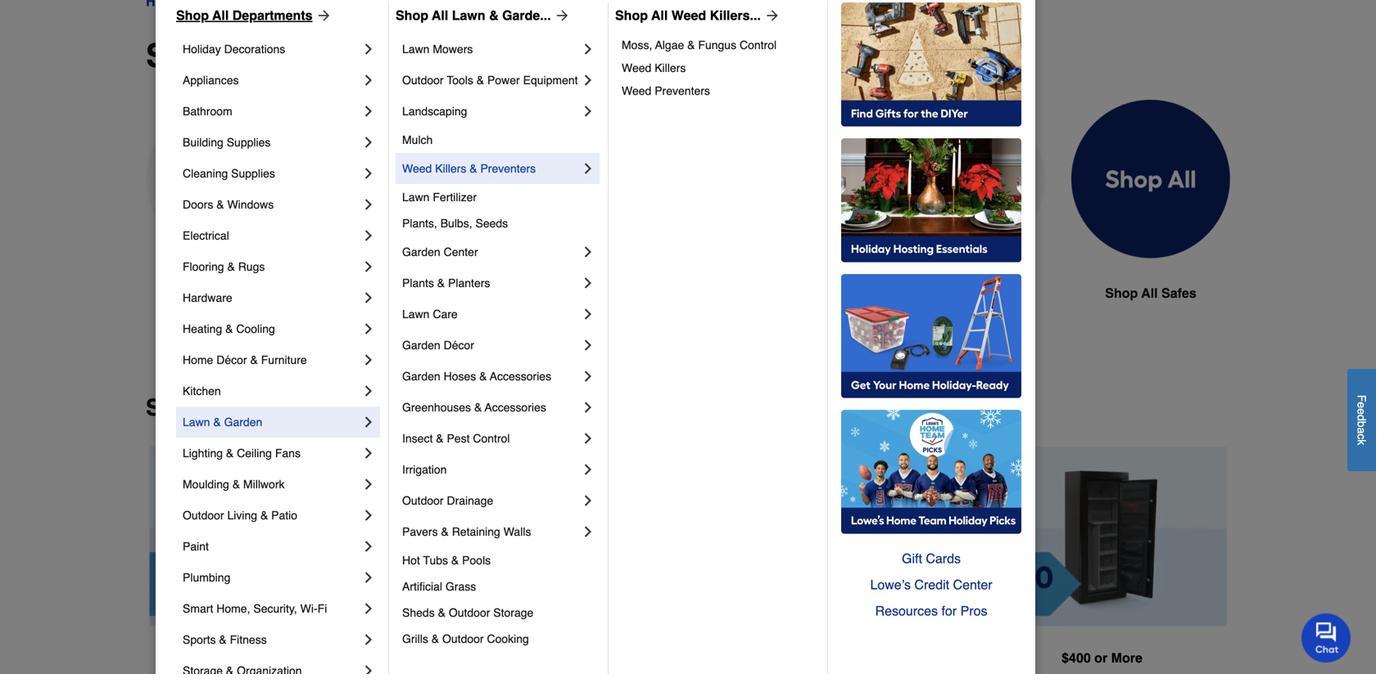 Task type: locate. For each thing, give the bounding box(es) containing it.
killers inside "link"
[[655, 61, 686, 75]]

1 horizontal spatial preventers
[[655, 84, 710, 97]]

file
[[935, 286, 958, 301]]

décor for lawn
[[444, 339, 474, 352]]

outdoor up 'landscaping' in the left top of the page
[[402, 74, 444, 87]]

plants
[[402, 277, 434, 290]]

grass
[[446, 581, 476, 594]]

grills & outdoor cooking
[[402, 633, 529, 646]]

cleaning supplies
[[183, 167, 275, 180]]

weed down the 'weed killers'
[[622, 84, 652, 97]]

& left 'cooling'
[[225, 323, 233, 336]]

& up fertilizer
[[470, 162, 477, 175]]

$99
[[238, 651, 260, 666]]

all for departments
[[212, 8, 229, 23]]

smart home, security, wi-fi
[[183, 603, 327, 616]]

1 horizontal spatial center
[[953, 578, 992, 593]]

$99 or less. image
[[149, 448, 399, 627]]

$100 to $200. image
[[425, 448, 675, 627]]

0 horizontal spatial shop
[[176, 8, 209, 23]]

e up b
[[1355, 409, 1368, 415]]

garden up lighting & ceiling fans
[[224, 416, 262, 429]]

chevron right image for building supplies
[[360, 134, 377, 151]]

weed inside weed killers "link"
[[622, 61, 652, 75]]

safes inside gun safes link
[[408, 286, 443, 301]]

tubs
[[423, 555, 448, 568]]

garden down plants,
[[402, 246, 440, 259]]

chevron right image for pavers & retaining walls
[[580, 524, 596, 541]]

0 vertical spatial décor
[[444, 339, 474, 352]]

preventers inside "weed preventers" link
[[655, 84, 710, 97]]

gun
[[378, 286, 404, 301]]

chevron right image
[[580, 41, 596, 57], [580, 72, 596, 88], [360, 103, 377, 120], [580, 103, 596, 120], [360, 134, 377, 151], [360, 165, 377, 182], [360, 228, 377, 244], [360, 259, 377, 275], [580, 275, 596, 292], [580, 337, 596, 354], [580, 369, 596, 385], [580, 524, 596, 541], [360, 539, 377, 555], [360, 570, 377, 587], [360, 601, 377, 618]]

weed down the 'mulch'
[[402, 162, 432, 175]]

arrow right image inside shop all weed killers... link
[[761, 7, 781, 24]]

0 vertical spatial supplies
[[227, 136, 271, 149]]

1 horizontal spatial shop
[[1105, 286, 1138, 301]]

chevron right image for cleaning supplies
[[360, 165, 377, 182]]

lawn for lawn fertilizer
[[402, 191, 430, 204]]

all for weed
[[651, 8, 668, 23]]

killers...
[[710, 8, 761, 23]]

décor
[[444, 339, 474, 352], [216, 354, 247, 367]]

plants, bulbs, seeds
[[402, 217, 508, 230]]

kitchen link
[[183, 376, 360, 407]]

0 vertical spatial killers
[[655, 61, 686, 75]]

décor down the heating & cooling
[[216, 354, 247, 367]]

lawn down kitchen
[[183, 416, 210, 429]]

&
[[489, 8, 499, 23], [687, 39, 695, 52], [477, 74, 484, 87], [470, 162, 477, 175], [216, 198, 224, 211], [227, 260, 235, 274], [437, 277, 445, 290], [225, 323, 233, 336], [250, 354, 258, 367], [479, 370, 487, 383], [474, 401, 482, 415], [213, 416, 221, 429], [436, 433, 444, 446], [226, 447, 234, 460], [232, 478, 240, 492], [260, 510, 268, 523], [441, 526, 449, 539], [451, 555, 459, 568], [438, 607, 446, 620], [432, 633, 439, 646], [219, 634, 227, 647]]

accessories
[[490, 370, 551, 383], [485, 401, 546, 415]]

safes inside file safes link
[[961, 286, 996, 301]]

seeds
[[476, 217, 508, 230]]

1 horizontal spatial killers
[[655, 61, 686, 75]]

shop
[[176, 8, 209, 23], [396, 8, 428, 23], [615, 8, 648, 23]]

1 vertical spatial preventers
[[480, 162, 536, 175]]

1 shop from the left
[[176, 8, 209, 23]]

preventers down the 'weed killers'
[[655, 84, 710, 97]]

gift cards
[[902, 552, 961, 567]]

1 horizontal spatial home
[[558, 286, 594, 301]]

lawn up plants,
[[402, 191, 430, 204]]

building supplies link
[[183, 127, 360, 158]]

plants & planters link
[[402, 268, 580, 299]]

lowe's
[[870, 578, 911, 593]]

preventers up lawn fertilizer link
[[480, 162, 536, 175]]

hardware link
[[183, 283, 360, 314]]

for
[[942, 604, 957, 619]]

smart home, security, wi-fi link
[[183, 594, 360, 625]]

a black honeywell chest safe with the top open. image
[[701, 100, 860, 259]]

garden hoses & accessories
[[402, 370, 551, 383]]

security,
[[253, 603, 297, 616]]

chevron right image for holiday decorations
[[360, 41, 377, 57]]

chevron right image for lawn mowers
[[580, 41, 596, 57]]

e up d
[[1355, 402, 1368, 409]]

arrow right image for shop all weed killers...
[[761, 7, 781, 24]]

& left garde...
[[489, 8, 499, 23]]

lawn for lawn & garden
[[183, 416, 210, 429]]

lawn down gun safes
[[402, 308, 430, 321]]

chevron right image for garden center
[[580, 244, 596, 260]]

1 vertical spatial home
[[183, 354, 213, 367]]

chevron right image for moulding & millwork
[[360, 477, 377, 493]]

bathroom
[[183, 105, 232, 118]]

get your home holiday-ready. image
[[841, 274, 1022, 399]]

weed inside weed killers & preventers link
[[402, 162, 432, 175]]

c
[[1355, 434, 1368, 440]]

home for home décor & furniture
[[183, 354, 213, 367]]

1 arrow right image from the left
[[551, 7, 571, 24]]

2 arrow right image from the left
[[761, 7, 781, 24]]

safes for gun safes
[[408, 286, 443, 301]]

f
[[1355, 395, 1368, 402]]

holiday hosting essentials. image
[[841, 138, 1022, 263]]

lawn left mowers
[[402, 43, 430, 56]]

chevron right image for hardware
[[360, 290, 377, 306]]

killers down algae
[[655, 61, 686, 75]]

shop up holiday
[[176, 8, 209, 23]]

$400 or more. image
[[977, 448, 1227, 627]]

insect & pest control
[[402, 433, 510, 446]]

0 horizontal spatial control
[[473, 433, 510, 446]]

0 horizontal spatial center
[[444, 246, 478, 259]]

outdoor down irrigation
[[402, 495, 444, 508]]

mulch link
[[402, 127, 596, 153]]

kitchen
[[183, 385, 221, 398]]

gift cards link
[[841, 546, 1022, 573]]

0 vertical spatial home
[[558, 286, 594, 301]]

1 horizontal spatial control
[[740, 39, 777, 52]]

weed killers
[[622, 61, 686, 75]]

weed
[[672, 8, 706, 23], [622, 61, 652, 75], [622, 84, 652, 97], [402, 162, 432, 175]]

0 horizontal spatial arrow right image
[[551, 7, 571, 24]]

3 shop from the left
[[615, 8, 648, 23]]

building supplies
[[183, 136, 271, 149]]

0 horizontal spatial shop
[[146, 395, 203, 421]]

2 e from the top
[[1355, 409, 1368, 415]]

all for safes
[[1141, 286, 1158, 301]]

ceiling
[[237, 447, 272, 460]]

chevron right image for smart home, security, wi-fi
[[360, 601, 377, 618]]

décor up the hoses
[[444, 339, 474, 352]]

cooking
[[487, 633, 529, 646]]

weed killers & preventers link
[[402, 153, 580, 184]]

$400
[[833, 652, 863, 667]]

shop up 'lawn mowers'
[[396, 8, 428, 23]]

outdoor down moulding
[[183, 510, 224, 523]]

moulding
[[183, 478, 229, 492]]

safes inside fireproof safes "link"
[[238, 286, 273, 301]]

weed down moss,
[[622, 61, 652, 75]]

1 vertical spatial supplies
[[231, 167, 275, 180]]

insect
[[402, 433, 433, 446]]

heating & cooling link
[[183, 314, 360, 345]]

garden down "lawn care"
[[402, 339, 440, 352]]

safes inside home safes link
[[598, 286, 633, 301]]

1 vertical spatial shop
[[146, 395, 203, 421]]

all for lawn
[[432, 8, 448, 23]]

plants, bulbs, seeds link
[[402, 211, 596, 237]]

sheds & outdoor storage
[[402, 607, 534, 620]]

0 horizontal spatial killers
[[435, 162, 466, 175]]

chevron right image
[[360, 41, 377, 57], [360, 72, 377, 88], [580, 161, 596, 177], [360, 197, 377, 213], [580, 244, 596, 260], [360, 290, 377, 306], [580, 306, 596, 323], [360, 321, 377, 337], [360, 352, 377, 369], [360, 383, 377, 400], [580, 400, 596, 416], [360, 415, 377, 431], [580, 431, 596, 447], [360, 446, 377, 462], [580, 462, 596, 478], [360, 477, 377, 493], [580, 493, 596, 510], [360, 508, 377, 524], [360, 632, 377, 649], [360, 664, 377, 675]]

killers up fertilizer
[[435, 162, 466, 175]]

b
[[1355, 421, 1368, 428]]

arrow right image
[[551, 7, 571, 24], [761, 7, 781, 24]]

1 vertical spatial accessories
[[485, 401, 546, 415]]

0 vertical spatial center
[[444, 246, 478, 259]]

outdoor inside "link"
[[442, 633, 484, 646]]

outdoor living & patio link
[[183, 501, 360, 532]]

less
[[280, 651, 310, 666]]

1 horizontal spatial décor
[[444, 339, 474, 352]]

home for home safes
[[558, 286, 594, 301]]

0 horizontal spatial décor
[[216, 354, 247, 367]]

garden décor link
[[402, 330, 580, 361]]

control down greenhouses & accessories link
[[473, 433, 510, 446]]

a black sentrysafe home safe with the door ajar. image
[[516, 100, 675, 258]]

1 horizontal spatial shop
[[396, 8, 428, 23]]

garden up greenhouses
[[402, 370, 440, 383]]

1 vertical spatial décor
[[216, 354, 247, 367]]

shop all safes
[[1105, 286, 1197, 301]]

weed inside shop all weed killers... link
[[672, 8, 706, 23]]

0 vertical spatial control
[[740, 39, 777, 52]]

chevron right image for lighting & ceiling fans
[[360, 446, 377, 462]]

doors & windows link
[[183, 189, 360, 220]]

lawn
[[452, 8, 485, 23], [402, 43, 430, 56], [402, 191, 430, 204], [402, 308, 430, 321], [183, 416, 210, 429]]

flooring & rugs link
[[183, 251, 360, 283]]

outdoor living & patio
[[183, 510, 297, 523]]

accessories up greenhouses & accessories link
[[490, 370, 551, 383]]

arrow right image inside shop all lawn & garde... link
[[551, 7, 571, 24]]

shop all weed killers... link
[[615, 6, 781, 25]]

accessories up the insect & pest control 'link'
[[485, 401, 546, 415]]

chevron right image for doors & windows
[[360, 197, 377, 213]]

sheds & outdoor storage link
[[402, 600, 596, 627]]

1 vertical spatial control
[[473, 433, 510, 446]]

chevron right image for greenhouses & accessories
[[580, 400, 596, 416]]

chevron right image for electrical
[[360, 228, 377, 244]]

1 vertical spatial killers
[[435, 162, 466, 175]]

a tall black sports afield gun safe. image
[[331, 100, 490, 259]]

2 shop from the left
[[396, 8, 428, 23]]

fi
[[318, 603, 327, 616]]

shop all weed killers...
[[615, 8, 761, 23]]

tools
[[447, 74, 473, 87]]

moss,
[[622, 39, 652, 52]]

2 horizontal spatial shop
[[615, 8, 648, 23]]

resources for pros
[[875, 604, 987, 619]]

pavers & retaining walls link
[[402, 517, 580, 548]]

shop all departments link
[[176, 6, 332, 25]]

–
[[822, 652, 830, 667]]

supplies up 'cleaning supplies' in the top of the page
[[227, 136, 271, 149]]

home,
[[216, 603, 250, 616]]

weed inside "weed preventers" link
[[622, 84, 652, 97]]

arrow right image up moss, algae & fungus control link
[[761, 7, 781, 24]]

center up the pros
[[953, 578, 992, 593]]

grills
[[402, 633, 428, 646]]

supplies up windows
[[231, 167, 275, 180]]

outdoor
[[402, 74, 444, 87], [402, 495, 444, 508], [183, 510, 224, 523], [449, 607, 490, 620], [442, 633, 484, 646]]

home décor & furniture
[[183, 354, 307, 367]]

& left pest
[[436, 433, 444, 446]]

0 vertical spatial shop
[[1105, 286, 1138, 301]]

0 vertical spatial preventers
[[655, 84, 710, 97]]

resources for pros link
[[841, 599, 1022, 625]]

killers for weed killers & preventers
[[435, 162, 466, 175]]

chevron right image for outdoor living & patio
[[360, 508, 377, 524]]

garden center link
[[402, 237, 580, 268]]

artificial grass link
[[402, 574, 596, 600]]

center
[[444, 246, 478, 259], [953, 578, 992, 593]]

outdoor up grills & outdoor cooking
[[449, 607, 490, 620]]

0 horizontal spatial preventers
[[480, 162, 536, 175]]

control down killers...
[[740, 39, 777, 52]]

f e e d b a c k
[[1355, 395, 1368, 446]]

& right the hoses
[[479, 370, 487, 383]]

1 vertical spatial center
[[953, 578, 992, 593]]

a
[[1355, 428, 1368, 434]]

outdoor down sheds & outdoor storage
[[442, 633, 484, 646]]

chevron right image for plants & planters
[[580, 275, 596, 292]]

safes for shop safes by price
[[210, 395, 271, 421]]

& right algae
[[687, 39, 695, 52]]

lawn care
[[402, 308, 458, 321]]

1 horizontal spatial arrow right image
[[761, 7, 781, 24]]

weed up moss, algae & fungus control
[[672, 8, 706, 23]]

0 horizontal spatial home
[[183, 354, 213, 367]]

shop all departments
[[176, 8, 313, 23]]

sheds
[[402, 607, 435, 620]]

fireproof safes link
[[146, 100, 305, 343]]

arrow right image up equipment
[[551, 7, 571, 24]]

center down bulbs,
[[444, 246, 478, 259]]

shop up moss,
[[615, 8, 648, 23]]

hardware
[[183, 292, 232, 305]]

supplies for building supplies
[[227, 136, 271, 149]]

plants,
[[402, 217, 437, 230]]



Task type: describe. For each thing, give the bounding box(es) containing it.
cleaning supplies link
[[183, 158, 360, 189]]

f e e d b a c k button
[[1348, 369, 1376, 472]]

d
[[1355, 415, 1368, 421]]

& right doors on the left top of the page
[[216, 198, 224, 211]]

doors
[[183, 198, 213, 211]]

& right tools
[[477, 74, 484, 87]]

chevron right image for lawn & garden
[[360, 415, 377, 431]]

wi-
[[300, 603, 318, 616]]

outdoor tools & power equipment link
[[402, 65, 580, 96]]

& left millwork
[[232, 478, 240, 492]]

gift
[[902, 552, 922, 567]]

a black sentrysafe fireproof safe. image
[[146, 100, 305, 258]]

mowers
[[433, 43, 473, 56]]

garden décor
[[402, 339, 474, 352]]

& up lighting
[[213, 416, 221, 429]]

garden for garden center
[[402, 246, 440, 259]]

weed preventers
[[622, 84, 710, 97]]

& down garden hoses & accessories
[[474, 401, 482, 415]]

& left the furniture
[[250, 354, 258, 367]]

chevron right image for lawn care
[[580, 306, 596, 323]]

lawn mowers
[[402, 43, 473, 56]]

outdoor for outdoor tools & power equipment
[[402, 74, 444, 87]]

departments
[[232, 8, 313, 23]]

moulding & millwork
[[183, 478, 285, 492]]

chevron right image for landscaping
[[580, 103, 596, 120]]

supplies for cleaning supplies
[[231, 167, 275, 180]]

moss, algae & fungus control
[[622, 39, 777, 52]]

weed for weed killers & preventers
[[402, 162, 432, 175]]

appliances
[[183, 74, 239, 87]]

price
[[310, 395, 366, 421]]

lawn care link
[[402, 299, 580, 330]]

& right plants
[[437, 277, 445, 290]]

outdoor for outdoor living & patio
[[183, 510, 224, 523]]

chevron right image for flooring & rugs
[[360, 259, 377, 275]]

find gifts for the diyer. image
[[841, 2, 1022, 127]]

patio
[[271, 510, 297, 523]]

& inside 'link'
[[436, 433, 444, 446]]

irrigation link
[[402, 455, 580, 486]]

lawn & garden
[[183, 416, 262, 429]]

chevron right image for outdoor tools & power equipment
[[580, 72, 596, 88]]

shop safes by price
[[146, 395, 366, 421]]

shop all. image
[[1071, 100, 1230, 259]]

cooling
[[236, 323, 275, 336]]

weed killers link
[[622, 57, 816, 79]]

retaining
[[452, 526, 500, 539]]

landscaping link
[[402, 96, 580, 127]]

garde...
[[502, 8, 551, 23]]

gun safes link
[[331, 100, 490, 343]]

shop for shop safes by price
[[146, 395, 203, 421]]

gun safes
[[378, 286, 443, 301]]

safes inside shop all safes link
[[1162, 286, 1197, 301]]

chevron right image for plumbing
[[360, 570, 377, 587]]

lawn up mowers
[[452, 8, 485, 23]]

weed preventers link
[[622, 79, 816, 102]]

$200
[[790, 652, 819, 667]]

chevron right image for garden décor
[[580, 337, 596, 354]]

fitness
[[230, 634, 267, 647]]

heating & cooling
[[183, 323, 275, 336]]

& right tubs
[[451, 555, 459, 568]]

chevron right image for heating & cooling
[[360, 321, 377, 337]]

fertilizer
[[433, 191, 477, 204]]

pest
[[447, 433, 470, 446]]

shop for shop all lawn & garde...
[[396, 8, 428, 23]]

shop all safes link
[[1071, 100, 1230, 343]]

& left rugs
[[227, 260, 235, 274]]

appliances link
[[183, 65, 360, 96]]

chevron right image for sports & fitness
[[360, 632, 377, 649]]

flooring
[[183, 260, 224, 274]]

& right the sheds
[[438, 607, 446, 620]]

weed for weed killers
[[622, 61, 652, 75]]

safes for file safes
[[961, 286, 996, 301]]

control inside 'link'
[[473, 433, 510, 446]]

landscaping
[[402, 105, 467, 118]]

safes for fireproof safes
[[238, 286, 273, 301]]

chevron right image for outdoor drainage
[[580, 493, 596, 510]]

rugs
[[238, 260, 265, 274]]

fireproof safes
[[177, 286, 273, 301]]

outdoor tools & power equipment
[[402, 74, 578, 87]]

credit
[[915, 578, 949, 593]]

chevron right image for garden hoses & accessories
[[580, 369, 596, 385]]

furniture
[[261, 354, 307, 367]]

hoses
[[444, 370, 476, 383]]

chevron right image for insect & pest control
[[580, 431, 596, 447]]

outdoor drainage
[[402, 495, 493, 508]]

lawn for lawn care
[[402, 308, 430, 321]]

paint link
[[183, 532, 360, 563]]

& right pavers
[[441, 526, 449, 539]]

shop for shop all safes
[[1105, 286, 1138, 301]]

safes for home safes
[[598, 286, 633, 301]]

decorations
[[224, 43, 285, 56]]

arrow right image for shop all lawn & garde...
[[551, 7, 571, 24]]

heating
[[183, 323, 222, 336]]

plumbing link
[[183, 563, 360, 594]]

& right sports
[[219, 634, 227, 647]]

moulding & millwork link
[[183, 469, 360, 501]]

outdoor drainage link
[[402, 486, 580, 517]]

$200 to $400. image
[[701, 448, 951, 628]]

power
[[487, 74, 520, 87]]

shop for shop all departments
[[176, 8, 209, 23]]

or
[[263, 651, 277, 666]]

chat invite button image
[[1302, 614, 1352, 664]]

$400 or more
[[1062, 651, 1143, 666]]

drainage
[[447, 495, 493, 508]]

0 vertical spatial accessories
[[490, 370, 551, 383]]

pools
[[462, 555, 491, 568]]

windows
[[227, 198, 274, 211]]

& left ceiling
[[226, 447, 234, 460]]

pavers
[[402, 526, 438, 539]]

living
[[227, 510, 257, 523]]

arrow right image
[[313, 7, 332, 24]]

& left patio
[[260, 510, 268, 523]]

killers for weed killers
[[655, 61, 686, 75]]

shop for shop all weed killers...
[[615, 8, 648, 23]]

$99 or less
[[238, 651, 310, 666]]

building
[[183, 136, 223, 149]]

home safes link
[[516, 100, 675, 343]]

garden for garden hoses & accessories
[[402, 370, 440, 383]]

artificial grass
[[402, 581, 476, 594]]

chevron right image for appliances
[[360, 72, 377, 88]]

fireproof
[[177, 286, 235, 301]]

cleaning
[[183, 167, 228, 180]]

by
[[277, 395, 304, 421]]

chevron right image for kitchen
[[360, 383, 377, 400]]

chevron right image for paint
[[360, 539, 377, 555]]

& right grills
[[432, 633, 439, 646]]

weed for weed preventers
[[622, 84, 652, 97]]

irrigation
[[402, 464, 447, 477]]

doors & windows
[[183, 198, 274, 211]]

lowe's home team holiday picks. image
[[841, 410, 1022, 535]]

chevron right image for bathroom
[[360, 103, 377, 120]]

chevron right image for weed killers & preventers
[[580, 161, 596, 177]]

outdoor for outdoor drainage
[[402, 495, 444, 508]]

1 e from the top
[[1355, 402, 1368, 409]]

a black sentrysafe file safe with a key in the lock and the lid ajar. image
[[886, 100, 1045, 258]]

file safes
[[935, 286, 996, 301]]

preventers inside weed killers & preventers link
[[480, 162, 536, 175]]

chevron right image for irrigation
[[580, 462, 596, 478]]

garden for garden décor
[[402, 339, 440, 352]]

chevron right image for home décor & furniture
[[360, 352, 377, 369]]

décor for departments
[[216, 354, 247, 367]]

holiday decorations link
[[183, 34, 360, 65]]

file safes link
[[886, 100, 1045, 343]]

lawn for lawn mowers
[[402, 43, 430, 56]]



Task type: vqa. For each thing, say whether or not it's contained in the screenshot.
$400 or More
yes



